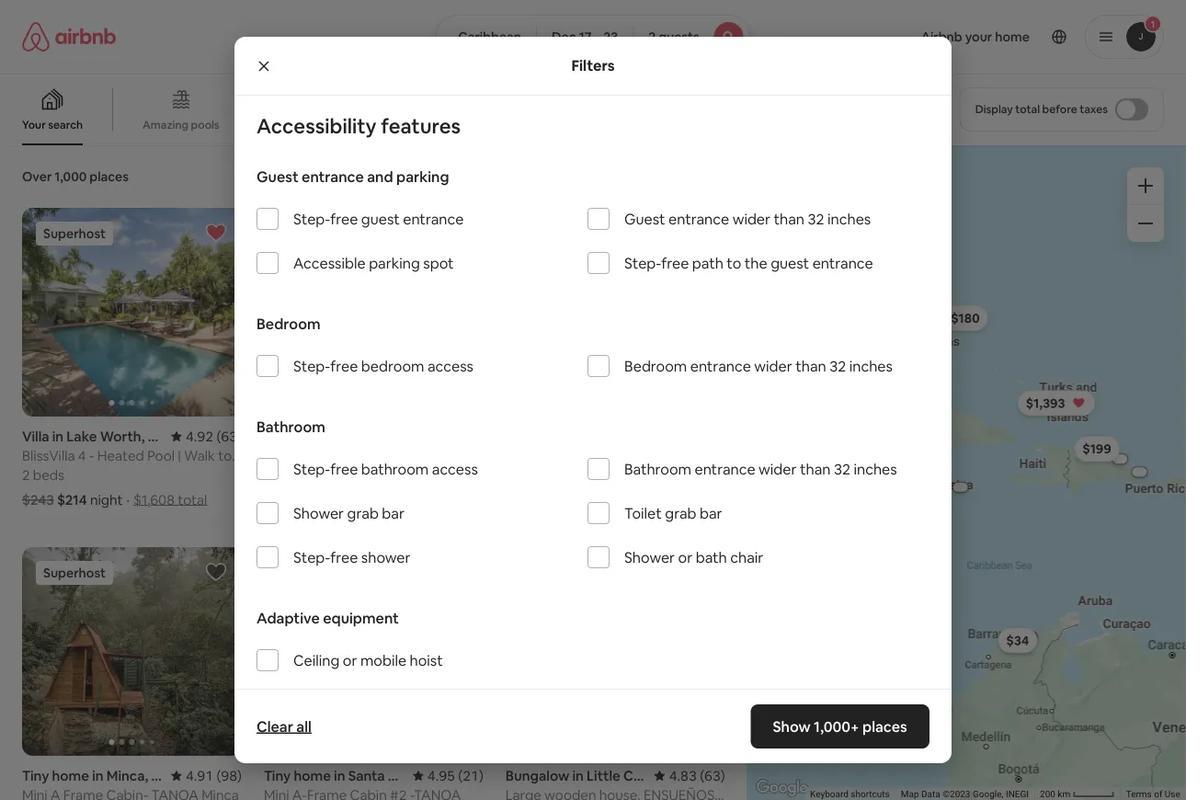Task type: describe. For each thing, give the bounding box(es) containing it.
shower grab bar
[[293, 503, 405, 522]]

add to wishlist: tiny home in minca, colombia image
[[205, 561, 227, 583]]

4.83 (63)
[[669, 766, 725, 784]]

bedroom entrance wider than 32 inches
[[624, 356, 893, 375]]

$214
[[57, 491, 87, 508]]

32 for guest entrance wider than 32 inches
[[808, 209, 824, 228]]

200
[[1040, 789, 1056, 800]]

free for shower
[[330, 548, 358, 566]]

$15 button
[[794, 370, 831, 396]]

of
[[1154, 789, 1163, 800]]

google map
showing 41 stays. including 2 saved stays. region
[[747, 145, 1186, 800]]

before
[[1042, 102, 1077, 116]]

wider for bathroom
[[759, 459, 797, 478]]

$34
[[1007, 632, 1030, 649]]

accessible
[[293, 253, 366, 272]]

all
[[296, 717, 312, 736]]

terms of use
[[1126, 789, 1181, 800]]

show 1,000+ places
[[773, 717, 908, 736]]

(98)
[[216, 766, 242, 784]]

2 guests button
[[633, 15, 751, 59]]

$199 button
[[1075, 436, 1120, 462]]

dec 17 – 23 button
[[536, 15, 634, 59]]

villa
[[444, 446, 470, 464]]

than for bedroom entrance wider than 32 inches
[[796, 356, 826, 375]]

use
[[1165, 789, 1181, 800]]

bar for shower grab bar
[[382, 503, 405, 522]]

places for show 1,000+ places
[[863, 717, 908, 736]]

step- for step-free path to the guest entrance
[[624, 253, 661, 272]]

over 1,000 places
[[22, 168, 129, 185]]

$1,393 inside sardinia- beach front luxury villa 1 bed $1,393 night · $8,660 total
[[264, 491, 305, 508]]

shower for shower grab bar
[[293, 503, 344, 522]]

total right $1,363
[[626, 491, 656, 508]]

terms
[[1126, 789, 1152, 800]]

views
[[466, 117, 495, 132]]

total inside button
[[1015, 102, 1040, 116]]

grab for toilet
[[665, 503, 697, 522]]

remove from wishlist: villa in lake worth, florida image
[[205, 222, 227, 244]]

inches for guest entrance wider than 32 inches
[[828, 209, 871, 228]]

$1,608
[[133, 491, 175, 508]]

$180
[[951, 310, 980, 326]]

· inside 2 beds $243 $214 night · $1,608 total
[[126, 491, 130, 508]]

–
[[594, 29, 601, 45]]

guest entrance wider than 32 inches
[[624, 209, 871, 228]]

to
[[727, 253, 741, 272]]

google,
[[973, 789, 1004, 800]]

4.92
[[186, 427, 213, 445]]

entrance for guest entrance wider than 32 inches
[[669, 209, 729, 228]]

none search field containing caribbean
[[435, 15, 751, 59]]

tropical
[[341, 118, 383, 132]]

caribbean
[[458, 29, 521, 45]]

$1,608 total button
[[133, 491, 207, 508]]

filters
[[571, 56, 615, 75]]

$1,363
[[582, 491, 623, 508]]

(63) for 4.92 (63)
[[216, 427, 242, 445]]

filters dialog
[[234, 37, 952, 763]]

2 guests
[[649, 29, 699, 45]]

display total before taxes
[[975, 102, 1108, 116]]

$243
[[22, 491, 54, 508]]

$199
[[1083, 441, 1112, 457]]

sardinia-
[[264, 446, 319, 464]]

total inside 2 beds $243 $214 night · $1,608 total
[[178, 491, 207, 508]]

free for bedroom
[[330, 356, 358, 375]]

$1,393 button
[[1018, 390, 1096, 416]]

$1,393 inside $1,393 button
[[1026, 395, 1066, 411]]

200 km button
[[1035, 787, 1121, 800]]

step-free guest entrance
[[293, 209, 464, 228]]

©2023
[[943, 789, 971, 800]]

features
[[381, 113, 461, 139]]

4.95 out of 5 average rating,  21 reviews image
[[413, 766, 483, 784]]

guests
[[659, 29, 699, 45]]

1,000
[[55, 168, 87, 185]]

step- for step-free guest entrance
[[293, 209, 330, 228]]

mobile
[[360, 651, 407, 669]]

zoom in image
[[1138, 178, 1153, 193]]

$34 button
[[998, 627, 1038, 653]]

path
[[692, 253, 724, 272]]

$1,363 total
[[582, 491, 656, 508]]

clear all button
[[247, 708, 321, 745]]

places for over 1,000 places
[[89, 168, 129, 185]]

$15
[[802, 375, 823, 391]]

show 1,000+ places link
[[751, 704, 930, 749]]

adaptive equipment
[[257, 608, 399, 627]]

total inside sardinia- beach front luxury villa 1 bed $1,393 night · $8,660 total
[[398, 491, 428, 508]]

caribbean button
[[435, 15, 537, 59]]

beach
[[322, 446, 361, 464]]

wider for bedroom
[[754, 356, 792, 375]]

or for shower
[[678, 548, 693, 566]]

4.92 (63)
[[186, 427, 242, 445]]

zoom out image
[[1138, 216, 1153, 231]]

(21)
[[458, 766, 483, 784]]

km
[[1058, 789, 1071, 800]]

1
[[264, 466, 270, 484]]

amazing pools
[[143, 118, 219, 132]]

profile element
[[773, 0, 1164, 74]]

entrance for guest entrance and parking
[[302, 167, 364, 186]]

google image
[[752, 776, 813, 800]]

amazing for amazing pools
[[143, 118, 189, 132]]

0 vertical spatial guest
[[361, 209, 400, 228]]

bedroom
[[361, 356, 424, 375]]

17
[[579, 29, 592, 45]]

display total before taxes button
[[960, 87, 1164, 131]]

$31
[[1008, 632, 1028, 649]]

accessible parking spot
[[293, 253, 454, 272]]

guest for guest entrance wider than 32 inches
[[624, 209, 665, 228]]

4.91
[[186, 766, 213, 784]]

4.92 out of 5 average rating,  63 reviews image
[[171, 427, 242, 445]]

0 vertical spatial parking
[[396, 167, 449, 186]]

map
[[901, 789, 919, 800]]



Task type: locate. For each thing, give the bounding box(es) containing it.
1 vertical spatial inches
[[849, 356, 893, 375]]

bathroom up sardinia-
[[257, 417, 325, 436]]

2 vertical spatial 32
[[834, 459, 851, 478]]

dec
[[552, 29, 576, 45]]

0 vertical spatial than
[[774, 209, 805, 228]]

spot
[[423, 253, 454, 272]]

1 horizontal spatial 2
[[649, 29, 656, 45]]

than for guest entrance wider than 32 inches
[[774, 209, 805, 228]]

bar down bathroom
[[382, 503, 405, 522]]

step- for step-free shower
[[293, 548, 330, 566]]

· inside sardinia- beach front luxury villa 1 bed $1,393 night · $8,660 total
[[345, 491, 348, 508]]

entrance for bathroom entrance wider than 32 inches
[[695, 459, 755, 478]]

32 for bedroom entrance wider than 32 inches
[[830, 356, 846, 375]]

0 vertical spatial 32
[[808, 209, 824, 228]]

keyboard
[[810, 789, 849, 800]]

grab up step-free shower
[[347, 503, 379, 522]]

guest left add to wishlist: resort in cabarete, dominican republic image
[[624, 209, 665, 228]]

1 vertical spatial than
[[796, 356, 826, 375]]

0 horizontal spatial shower
[[293, 503, 344, 522]]

1 vertical spatial or
[[343, 651, 357, 669]]

clear all
[[257, 717, 312, 736]]

total left before on the right of page
[[1015, 102, 1040, 116]]

2 vertical spatial than
[[800, 459, 831, 478]]

group containing amazing views
[[0, 74, 849, 145]]

1 vertical spatial shower
[[624, 548, 675, 566]]

shower or bath chair
[[624, 548, 764, 566]]

$1,363 total button
[[582, 491, 656, 508]]

guest down beachfront at the left of the page
[[257, 167, 299, 186]]

32
[[808, 209, 824, 228], [830, 356, 846, 375], [834, 459, 851, 478]]

the
[[745, 253, 768, 272]]

map data ©2023 google, inegi
[[901, 789, 1029, 800]]

or
[[678, 548, 693, 566], [343, 651, 357, 669]]

0 vertical spatial guest
[[257, 167, 299, 186]]

grab right toilet
[[665, 503, 697, 522]]

0 vertical spatial (63)
[[216, 427, 242, 445]]

your
[[22, 118, 46, 132]]

1 horizontal spatial shower
[[624, 548, 675, 566]]

2 night from the left
[[308, 491, 341, 508]]

beds
[[33, 466, 64, 484]]

toilet
[[624, 503, 662, 522]]

1 horizontal spatial $1,393
[[1026, 395, 1066, 411]]

guest for guest entrance and parking
[[257, 167, 299, 186]]

access right bathroom
[[432, 459, 478, 478]]

0 vertical spatial places
[[89, 168, 129, 185]]

1 horizontal spatial bedroom
[[624, 356, 687, 375]]

shortcuts
[[851, 789, 890, 800]]

taxes
[[1080, 102, 1108, 116]]

2 inside button
[[649, 29, 656, 45]]

access for step-free bedroom access
[[428, 356, 474, 375]]

1 horizontal spatial bar
[[700, 503, 722, 522]]

step-free bathroom access
[[293, 459, 478, 478]]

0 vertical spatial $1,393
[[1026, 395, 1066, 411]]

toilet grab bar
[[624, 503, 722, 522]]

1 night from the left
[[90, 491, 123, 508]]

shower down bed
[[293, 503, 344, 522]]

keyboard shortcuts
[[810, 789, 890, 800]]

accessibility
[[257, 113, 377, 139]]

clear
[[257, 717, 293, 736]]

0 vertical spatial bedroom
[[257, 314, 321, 333]]

sardinia- beach front luxury villa 1 bed $1,393 night · $8,660 total
[[264, 446, 470, 508]]

0 vertical spatial access
[[428, 356, 474, 375]]

1 · from the left
[[126, 491, 130, 508]]

free for path
[[661, 253, 689, 272]]

1 vertical spatial 32
[[830, 356, 846, 375]]

amazing
[[417, 117, 463, 132], [143, 118, 189, 132]]

1 vertical spatial guest
[[624, 209, 665, 228]]

night right $214
[[90, 491, 123, 508]]

free down guest entrance and parking at the top left of page
[[330, 209, 358, 228]]

1 horizontal spatial guest
[[771, 253, 809, 272]]

4.95 (21)
[[427, 766, 483, 784]]

free left front
[[330, 459, 358, 478]]

step-free shower
[[293, 548, 411, 566]]

0 horizontal spatial guest
[[257, 167, 299, 186]]

step- up the accessible
[[293, 209, 330, 228]]

$32
[[801, 375, 824, 391]]

1 vertical spatial $1,393
[[264, 491, 305, 508]]

2 · from the left
[[345, 491, 348, 508]]

(63) right 4.92
[[216, 427, 242, 445]]

2 left the beds at the left bottom of the page
[[22, 466, 30, 484]]

None search field
[[435, 15, 751, 59]]

1 vertical spatial 2
[[22, 466, 30, 484]]

1 bar from the left
[[382, 503, 405, 522]]

free for bathroom
[[330, 459, 358, 478]]

1 horizontal spatial (63)
[[700, 766, 725, 784]]

parking right "and"
[[396, 167, 449, 186]]

night inside sardinia- beach front luxury villa 1 bed $1,393 night · $8,660 total
[[308, 491, 341, 508]]

access right the bedroom
[[428, 356, 474, 375]]

2 vertical spatial inches
[[854, 459, 897, 478]]

parking left spot
[[369, 253, 420, 272]]

bedroom for bedroom
[[257, 314, 321, 333]]

step-free bedroom access
[[293, 356, 474, 375]]

bathroom for bathroom entrance wider than 32 inches
[[624, 459, 692, 478]]

bar
[[382, 503, 405, 522], [700, 503, 722, 522]]

inches for bedroom entrance wider than 32 inches
[[849, 356, 893, 375]]

accessibility features
[[257, 113, 461, 139]]

0 horizontal spatial guest
[[361, 209, 400, 228]]

0 horizontal spatial 2
[[22, 466, 30, 484]]

1 horizontal spatial or
[[678, 548, 693, 566]]

step-free path to the guest entrance
[[624, 253, 873, 272]]

group
[[0, 74, 849, 145], [22, 208, 242, 417], [264, 208, 483, 417], [506, 208, 725, 417], [22, 547, 242, 756], [264, 547, 483, 756], [506, 547, 725, 756]]

0 vertical spatial wider
[[733, 209, 771, 228]]

0 vertical spatial shower
[[293, 503, 344, 522]]

bathroom entrance wider than 32 inches
[[624, 459, 897, 478]]

night down beach
[[308, 491, 341, 508]]

guest down "and"
[[361, 209, 400, 228]]

guest
[[257, 167, 299, 186], [624, 209, 665, 228]]

$180 button
[[943, 305, 989, 331]]

(63) right 4.83 at the bottom of the page
[[700, 766, 725, 784]]

0 horizontal spatial or
[[343, 651, 357, 669]]

amazing left 'views'
[[417, 117, 463, 132]]

· left the $8,660
[[345, 491, 348, 508]]

2 bar from the left
[[700, 503, 722, 522]]

1 horizontal spatial guest
[[624, 209, 665, 228]]

0 horizontal spatial night
[[90, 491, 123, 508]]

equipment
[[323, 608, 399, 627]]

free left path at the top right of the page
[[661, 253, 689, 272]]

1 vertical spatial (63)
[[700, 766, 725, 784]]

entrance
[[302, 167, 364, 186], [403, 209, 464, 228], [669, 209, 729, 228], [813, 253, 873, 272], [690, 356, 751, 375], [695, 459, 755, 478]]

wider for guest
[[733, 209, 771, 228]]

free for guest
[[330, 209, 358, 228]]

places inside filters 'dialog'
[[863, 717, 908, 736]]

0 horizontal spatial ·
[[126, 491, 130, 508]]

1 vertical spatial guest
[[771, 253, 809, 272]]

step- left path at the top right of the page
[[624, 253, 661, 272]]

0 horizontal spatial grab
[[347, 503, 379, 522]]

inches for bathroom entrance wider than 32 inches
[[854, 459, 897, 478]]

step- for step-free bedroom access
[[293, 356, 330, 375]]

4.91 out of 5 average rating,  98 reviews image
[[171, 766, 242, 784]]

0 vertical spatial bathroom
[[257, 417, 325, 436]]

1 vertical spatial wider
[[754, 356, 792, 375]]

inegi
[[1006, 789, 1029, 800]]

shower for shower or bath chair
[[624, 548, 675, 566]]

· left $1,608
[[126, 491, 130, 508]]

shower down toilet
[[624, 548, 675, 566]]

1 grab from the left
[[347, 503, 379, 522]]

1 vertical spatial access
[[432, 459, 478, 478]]

1 horizontal spatial ·
[[345, 491, 348, 508]]

access for step-free bathroom access
[[432, 459, 478, 478]]

0 vertical spatial 2
[[649, 29, 656, 45]]

1 horizontal spatial amazing
[[417, 117, 463, 132]]

2 grab from the left
[[665, 503, 697, 522]]

shower
[[293, 503, 344, 522], [624, 548, 675, 566]]

bar for toilet grab bar
[[700, 503, 722, 522]]

2 inside 2 beds $243 $214 night · $1,608 total
[[22, 466, 30, 484]]

bar up bath
[[700, 503, 722, 522]]

entrance for bedroom entrance wider than 32 inches
[[690, 356, 751, 375]]

than
[[774, 209, 805, 228], [796, 356, 826, 375], [800, 459, 831, 478]]

guest entrance and parking
[[257, 167, 449, 186]]

$8,660 total button
[[352, 491, 428, 508]]

1 horizontal spatial places
[[863, 717, 908, 736]]

bathroom
[[361, 459, 429, 478]]

places right 1,000+
[[863, 717, 908, 736]]

1 horizontal spatial night
[[308, 491, 341, 508]]

0 vertical spatial inches
[[828, 209, 871, 228]]

places right 1,000
[[89, 168, 129, 185]]

bathroom up toilet
[[624, 459, 692, 478]]

bedroom for bedroom entrance wider than 32 inches
[[624, 356, 687, 375]]

(63) for 4.83 (63)
[[700, 766, 725, 784]]

amazing views
[[417, 117, 495, 132]]

guest right the
[[771, 253, 809, 272]]

step- for step-free bathroom access
[[293, 459, 330, 478]]

front
[[364, 446, 396, 464]]

free left the 'shower'
[[330, 548, 358, 566]]

·
[[126, 491, 130, 508], [345, 491, 348, 508]]

1 vertical spatial parking
[[369, 253, 420, 272]]

add to wishlist: resort in cabarete, dominican republic image
[[688, 222, 711, 244]]

1 vertical spatial bathroom
[[624, 459, 692, 478]]

grab for shower
[[347, 503, 379, 522]]

0 horizontal spatial amazing
[[143, 118, 189, 132]]

total down bathroom
[[398, 491, 428, 508]]

0 horizontal spatial places
[[89, 168, 129, 185]]

amazing for amazing views
[[417, 117, 463, 132]]

bathroom
[[257, 417, 325, 436], [624, 459, 692, 478]]

$32 button
[[793, 370, 832, 396]]

1 horizontal spatial grab
[[665, 503, 697, 522]]

0 horizontal spatial bathroom
[[257, 417, 325, 436]]

inches
[[828, 209, 871, 228], [849, 356, 893, 375], [854, 459, 897, 478]]

(63)
[[216, 427, 242, 445], [700, 766, 725, 784]]

or left mobile
[[343, 651, 357, 669]]

1 vertical spatial bedroom
[[624, 356, 687, 375]]

data
[[922, 789, 941, 800]]

total right $1,608
[[178, 491, 207, 508]]

step- down shower grab bar
[[293, 548, 330, 566]]

4.95
[[427, 766, 455, 784]]

2
[[649, 29, 656, 45], [22, 466, 30, 484]]

0 horizontal spatial (63)
[[216, 427, 242, 445]]

amazing left pools
[[143, 118, 189, 132]]

0 horizontal spatial bedroom
[[257, 314, 321, 333]]

1 vertical spatial places
[[863, 717, 908, 736]]

2 beds $243 $214 night · $1,608 total
[[22, 466, 207, 508]]

0 horizontal spatial bar
[[382, 503, 405, 522]]

$31 button
[[999, 627, 1037, 653]]

4.83
[[669, 766, 697, 784]]

luxury
[[399, 446, 441, 464]]

parking
[[396, 167, 449, 186], [369, 253, 420, 272]]

2 for 2 beds $243 $214 night · $1,608 total
[[22, 466, 30, 484]]

32 for bathroom entrance wider than 32 inches
[[834, 459, 851, 478]]

free left the bedroom
[[330, 356, 358, 375]]

step- left the bedroom
[[293, 356, 330, 375]]

0 horizontal spatial $1,393
[[264, 491, 305, 508]]

4.91 (98)
[[186, 766, 242, 784]]

23
[[604, 29, 618, 45]]

or for ceiling
[[343, 651, 357, 669]]

your search
[[22, 118, 83, 132]]

bathroom for bathroom
[[257, 417, 325, 436]]

over
[[22, 168, 52, 185]]

terms of use link
[[1126, 789, 1181, 800]]

$8,660
[[352, 491, 395, 508]]

search
[[48, 118, 83, 132]]

bedroom
[[257, 314, 321, 333], [624, 356, 687, 375]]

than for bathroom entrance wider than 32 inches
[[800, 459, 831, 478]]

step- right the 1
[[293, 459, 330, 478]]

$1,393
[[1026, 395, 1066, 411], [264, 491, 305, 508]]

0 vertical spatial or
[[678, 548, 693, 566]]

1 horizontal spatial bathroom
[[624, 459, 692, 478]]

or left bath
[[678, 548, 693, 566]]

remove from wishlist: villa in providenciales, turks & caicos islands image
[[447, 222, 469, 244]]

wider
[[733, 209, 771, 228], [754, 356, 792, 375], [759, 459, 797, 478]]

adaptive
[[257, 608, 320, 627]]

night inside 2 beds $243 $214 night · $1,608 total
[[90, 491, 123, 508]]

4.83 out of 5 average rating,  63 reviews image
[[654, 766, 725, 784]]

add to wishlist: bungalow in little corn island, nicaragua image
[[688, 561, 711, 583]]

beachfront
[[249, 118, 307, 132]]

2 left guests
[[649, 29, 656, 45]]

2 vertical spatial wider
[[759, 459, 797, 478]]

2 for 2 guests
[[649, 29, 656, 45]]

hoist
[[410, 651, 443, 669]]



Task type: vqa. For each thing, say whether or not it's contained in the screenshot.
bar to the right
yes



